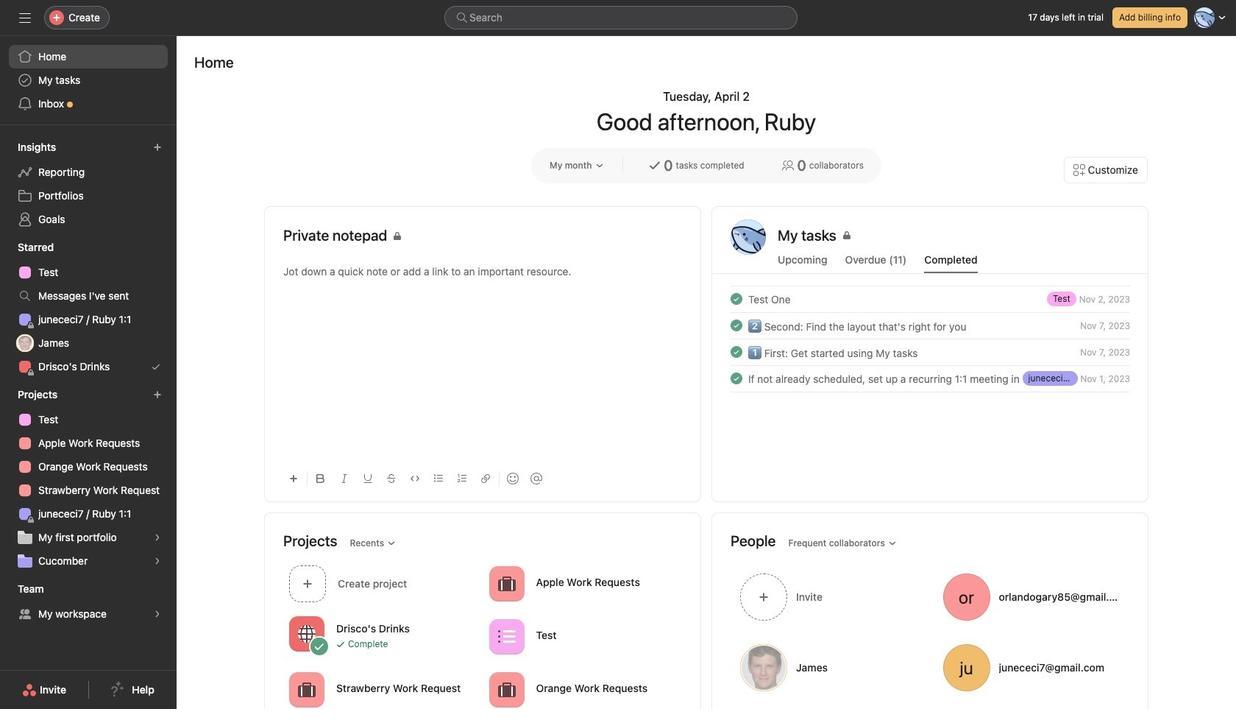 Task type: locate. For each thing, give the bounding box(es) containing it.
completed checkbox down completed option
[[728, 343, 746, 361]]

briefcase image down globe image on the bottom left
[[298, 681, 316, 698]]

0 vertical spatial completed checkbox
[[728, 317, 746, 334]]

see details, my first portfolio image
[[153, 533, 162, 542]]

1 vertical spatial completed checkbox
[[728, 343, 746, 361]]

Completed checkbox
[[728, 317, 746, 334], [728, 343, 746, 361], [728, 370, 746, 387]]

toolbar
[[283, 462, 683, 495]]

italics image
[[340, 474, 349, 483]]

completed image
[[728, 290, 746, 308], [728, 317, 746, 334], [728, 370, 746, 387]]

0 vertical spatial completed image
[[728, 290, 746, 308]]

completed checkbox down completed image
[[728, 370, 746, 387]]

briefcase image
[[498, 575, 516, 592], [298, 681, 316, 698], [498, 681, 516, 698]]

2 vertical spatial completed image
[[728, 370, 746, 387]]

completed checkbox up completed image
[[728, 317, 746, 334]]

list box
[[445, 6, 798, 29]]

see details, my workspace image
[[153, 610, 162, 618]]

numbered list image
[[458, 474, 467, 483]]

global element
[[0, 36, 177, 124]]

2 completed checkbox from the top
[[728, 343, 746, 361]]

underline image
[[364, 474, 373, 483]]

new project or portfolio image
[[153, 390, 162, 399]]

1 vertical spatial completed image
[[728, 317, 746, 334]]

list item
[[713, 286, 1149, 312], [713, 312, 1149, 339], [713, 339, 1149, 365], [713, 365, 1149, 392], [283, 561, 483, 606]]

1 completed image from the top
[[728, 290, 746, 308]]

starred element
[[0, 234, 177, 381]]

new insights image
[[153, 143, 162, 152]]

2 vertical spatial completed checkbox
[[728, 370, 746, 387]]

strikethrough image
[[387, 474, 396, 483]]

insert an object image
[[289, 474, 298, 483]]

at mention image
[[531, 473, 543, 484]]

emoji image
[[507, 473, 519, 484]]



Task type: vqa. For each thing, say whether or not it's contained in the screenshot.
Bold image
yes



Task type: describe. For each thing, give the bounding box(es) containing it.
3 completed checkbox from the top
[[728, 370, 746, 387]]

hide sidebar image
[[19, 12, 31, 24]]

list image
[[498, 628, 516, 645]]

1 completed checkbox from the top
[[728, 317, 746, 334]]

briefcase image up list icon
[[498, 575, 516, 592]]

view profile image
[[731, 219, 766, 255]]

projects element
[[0, 381, 177, 576]]

teams element
[[0, 576, 177, 629]]

see details, cucomber image
[[153, 557, 162, 565]]

code image
[[411, 474, 420, 483]]

Completed checkbox
[[728, 290, 746, 308]]

bulleted list image
[[434, 474, 443, 483]]

globe image
[[298, 625, 316, 642]]

2 completed image from the top
[[728, 317, 746, 334]]

bold image
[[317, 474, 325, 483]]

briefcase image down list icon
[[498, 681, 516, 698]]

3 completed image from the top
[[728, 370, 746, 387]]

completed image
[[728, 343, 746, 361]]

insights element
[[0, 134, 177, 234]]

link image
[[482, 474, 490, 483]]



